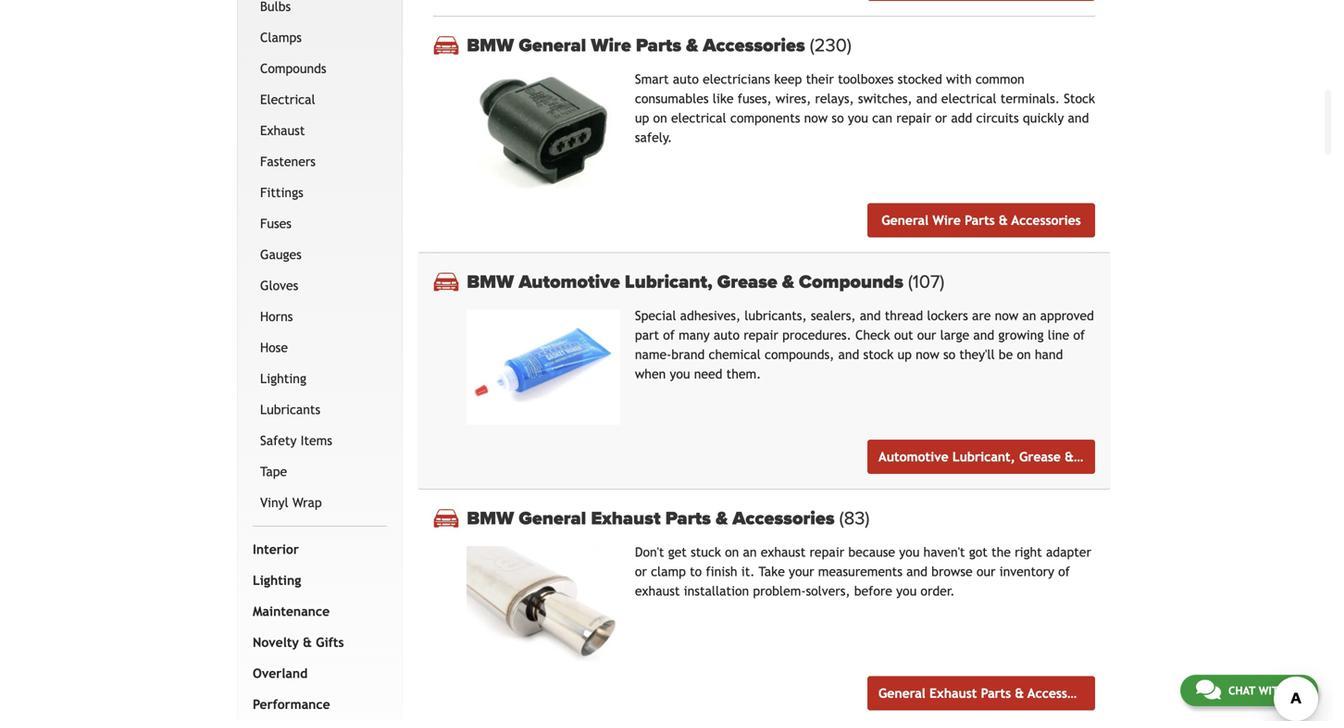 Task type: locate. For each thing, give the bounding box(es) containing it.
novelty & gifts link
[[249, 627, 383, 658]]

tape link
[[256, 456, 383, 487]]

automotive lubricant, grease & compounds
[[879, 450, 1148, 464]]

or inside don't get stuck on an exhaust repair because you haven't got the right adapter or clamp to finish it. take your measurements and browse our inventory of exhaust installation problem-solvers, before you order.
[[635, 564, 647, 579]]

so down large
[[943, 347, 956, 362]]

1 vertical spatial lubricant,
[[953, 450, 1015, 464]]

up inside smart auto electricians keep their toolboxes stocked with common consumables like fuses, wires, relays, switches, and electrical terminals. stock up on electrical components now so you can repair or add circuits quickly and safely.
[[635, 111, 649, 126]]

repair up your
[[810, 545, 845, 560]]

special adhesives, lubricants, sealers, and thread lockers are now an approved part of many auto repair procedures. check out our large and growing line of name-brand chemical compounds, and stock up now so they'll be on hand when you need them.
[[635, 308, 1094, 382]]

on inside smart auto electricians keep their toolboxes stocked with common consumables like fuses, wires, relays, switches, and electrical terminals. stock up on electrical components now so you can repair or add circuits quickly and safely.
[[653, 111, 667, 126]]

exhaust
[[761, 545, 806, 560], [635, 584, 680, 599]]

parts
[[636, 34, 681, 57], [965, 213, 995, 228], [665, 507, 711, 530], [981, 686, 1011, 701]]

1 horizontal spatial or
[[935, 111, 947, 126]]

approved
[[1040, 308, 1094, 323]]

exhaust up take
[[761, 545, 806, 560]]

& inside novelty & gifts link
[[303, 635, 312, 650]]

0 horizontal spatial on
[[653, 111, 667, 126]]

up down out
[[898, 347, 912, 362]]

2 vertical spatial exhaust
[[930, 686, 977, 701]]

our inside don't get stuck on an exhaust repair because you haven't got the right adapter or clamp to finish it. take your measurements and browse our inventory of exhaust installation problem-solvers, before you order.
[[977, 564, 996, 579]]

now
[[804, 111, 828, 126], [995, 308, 1019, 323], [916, 347, 939, 362]]

2 horizontal spatial compounds
[[1078, 450, 1148, 464]]

1 vertical spatial lighting
[[253, 573, 301, 588]]

many
[[679, 328, 710, 343]]

compounds link
[[256, 53, 383, 84]]

or down don't
[[635, 564, 647, 579]]

&
[[686, 34, 698, 57], [999, 213, 1008, 228], [782, 271, 794, 293], [1065, 450, 1074, 464], [716, 507, 728, 530], [303, 635, 312, 650], [1015, 686, 1024, 701]]

components
[[730, 111, 800, 126]]

when
[[635, 367, 666, 382]]

0 horizontal spatial up
[[635, 111, 649, 126]]

stock
[[863, 347, 894, 362]]

0 vertical spatial bmw
[[467, 34, 514, 57]]

wire
[[591, 34, 631, 57], [933, 213, 961, 228]]

general exhaust parts & accessories link
[[867, 676, 1097, 711]]

got
[[969, 545, 988, 560]]

0 vertical spatial auto
[[673, 72, 699, 87]]

1 vertical spatial on
[[1017, 347, 1031, 362]]

so inside the special adhesives, lubricants, sealers, and thread lockers are now an approved part of many auto repair procedures. check out our large and growing line of name-brand chemical compounds, and stock up now so they'll be on hand when you need them.
[[943, 347, 956, 362]]

0 vertical spatial with
[[946, 72, 972, 87]]

gauges
[[260, 247, 302, 262]]

0 horizontal spatial auto
[[673, 72, 699, 87]]

1 bmw from the top
[[467, 34, 514, 57]]

and inside don't get stuck on an exhaust repair because you haven't got the right adapter or clamp to finish it. take your measurements and browse our inventory of exhaust installation problem-solvers, before you order.
[[906, 564, 928, 579]]

automotive lubricant, grease & compounds thumbnail image image
[[467, 310, 620, 425]]

lighting down the interior
[[253, 573, 301, 588]]

2 horizontal spatial of
[[1073, 328, 1085, 343]]

0 vertical spatial lubricant,
[[625, 271, 713, 293]]

an up it.
[[743, 545, 757, 560]]

quickly
[[1023, 111, 1064, 126]]

fuses,
[[738, 91, 772, 106]]

0 vertical spatial repair
[[896, 111, 931, 126]]

1 vertical spatial our
[[977, 564, 996, 579]]

bmw for bmw                                                                                    automotive lubricant, grease & compounds
[[467, 271, 514, 293]]

auto inside smart auto electricians keep their toolboxes stocked with common consumables like fuses, wires, relays, switches, and electrical terminals. stock up on electrical components now so you can repair or add circuits quickly and safely.
[[673, 72, 699, 87]]

repair inside the special adhesives, lubricants, sealers, and thread lockers are now an approved part of many auto repair procedures. check out our large and growing line of name-brand chemical compounds, and stock up now so they'll be on hand when you need them.
[[744, 328, 779, 343]]

0 vertical spatial electrical
[[941, 91, 997, 106]]

1 horizontal spatial our
[[977, 564, 996, 579]]

1 horizontal spatial grease
[[1019, 450, 1061, 464]]

and up check
[[860, 308, 881, 323]]

lighting for topmost lighting link
[[260, 371, 306, 386]]

0 vertical spatial up
[[635, 111, 649, 126]]

compounds
[[260, 61, 326, 76], [799, 271, 904, 293], [1078, 450, 1148, 464]]

up
[[635, 111, 649, 126], [898, 347, 912, 362]]

chat
[[1228, 684, 1256, 697]]

0 vertical spatial on
[[653, 111, 667, 126]]

or
[[935, 111, 947, 126], [635, 564, 647, 579]]

and down the stock
[[1068, 111, 1089, 126]]

on up finish
[[725, 545, 739, 560]]

performance
[[253, 697, 330, 712]]

1 horizontal spatial on
[[725, 545, 739, 560]]

general
[[519, 34, 586, 57], [882, 213, 929, 228], [519, 507, 586, 530], [879, 686, 926, 701]]

lubricants,
[[745, 308, 807, 323]]

clamp
[[651, 564, 686, 579]]

1 horizontal spatial exhaust
[[591, 507, 661, 530]]

0 vertical spatial now
[[804, 111, 828, 126]]

0 vertical spatial our
[[917, 328, 936, 343]]

2 vertical spatial bmw
[[467, 507, 514, 530]]

1 vertical spatial wire
[[933, 213, 961, 228]]

0 horizontal spatial of
[[663, 328, 675, 343]]

you
[[848, 111, 868, 126], [670, 367, 690, 382], [899, 545, 920, 560], [896, 584, 917, 599]]

adapter
[[1046, 545, 1091, 560]]

2 bmw from the top
[[467, 271, 514, 293]]

clamps
[[260, 30, 302, 45]]

1 vertical spatial compounds
[[799, 271, 904, 293]]

3 bmw from the top
[[467, 507, 514, 530]]

auto up chemical
[[714, 328, 740, 343]]

lighting up lubricants at left bottom
[[260, 371, 306, 386]]

exhaust down clamp
[[635, 584, 680, 599]]

check
[[855, 328, 890, 343]]

like
[[713, 91, 734, 106]]

and down stocked
[[916, 91, 937, 106]]

fasteners
[[260, 154, 316, 169]]

1 horizontal spatial of
[[1058, 564, 1070, 579]]

0 horizontal spatial our
[[917, 328, 936, 343]]

on inside don't get stuck on an exhaust repair because you haven't got the right adapter or clamp to finish it. take your measurements and browse our inventory of exhaust installation problem-solvers, before you order.
[[725, 545, 739, 560]]

0 vertical spatial automotive
[[519, 271, 620, 293]]

now up growing
[[995, 308, 1019, 323]]

auto up the "consumables"
[[673, 72, 699, 87]]

lighting link
[[256, 363, 383, 394], [249, 565, 383, 596]]

now down 'relays,' at the top right of page
[[804, 111, 828, 126]]

of
[[663, 328, 675, 343], [1073, 328, 1085, 343], [1058, 564, 1070, 579]]

overland link
[[249, 658, 383, 689]]

0 vertical spatial exhaust
[[260, 123, 305, 138]]

grease
[[717, 271, 778, 293], [1019, 450, 1061, 464]]

0 horizontal spatial with
[[946, 72, 972, 87]]

0 vertical spatial so
[[832, 111, 844, 126]]

problem-
[[753, 584, 806, 599]]

1 horizontal spatial with
[[1259, 684, 1286, 697]]

adhesives,
[[680, 308, 741, 323]]

our
[[917, 328, 936, 343], [977, 564, 996, 579]]

0 horizontal spatial compounds
[[260, 61, 326, 76]]

lockers
[[927, 308, 968, 323]]

chat with us link
[[1180, 675, 1318, 706]]

0 horizontal spatial exhaust
[[260, 123, 305, 138]]

2 horizontal spatial repair
[[896, 111, 931, 126]]

fasteners link
[[256, 146, 383, 177]]

gauges link
[[256, 239, 383, 270]]

general exhaust parts & accessories
[[879, 686, 1097, 701]]

stocked
[[898, 72, 942, 87]]

with right stocked
[[946, 72, 972, 87]]

bmw                                                                                    automotive lubricant, grease & compounds link
[[467, 271, 1095, 293]]

of right line
[[1073, 328, 1085, 343]]

1 horizontal spatial exhaust
[[761, 545, 806, 560]]

now inside smart auto electricians keep their toolboxes stocked with common consumables like fuses, wires, relays, switches, and electrical terminals. stock up on electrical components now so you can repair or add circuits quickly and safely.
[[804, 111, 828, 126]]

or left add at the top of the page
[[935, 111, 947, 126]]

1 vertical spatial so
[[943, 347, 956, 362]]

on right be
[[1017, 347, 1031, 362]]

repair
[[896, 111, 931, 126], [744, 328, 779, 343], [810, 545, 845, 560]]

an inside don't get stuck on an exhaust repair because you haven't got the right adapter or clamp to finish it. take your measurements and browse our inventory of exhaust installation problem-solvers, before you order.
[[743, 545, 757, 560]]

part
[[635, 328, 659, 343]]

our right out
[[917, 328, 936, 343]]

1 vertical spatial an
[[743, 545, 757, 560]]

electrical up add at the top of the page
[[941, 91, 997, 106]]

1 vertical spatial automotive
[[879, 450, 949, 464]]

1 horizontal spatial up
[[898, 347, 912, 362]]

you left haven't
[[899, 545, 920, 560]]

finish
[[706, 564, 737, 579]]

repair inside don't get stuck on an exhaust repair because you haven't got the right adapter or clamp to finish it. take your measurements and browse our inventory of exhaust installation problem-solvers, before you order.
[[810, 545, 845, 560]]

1 horizontal spatial automotive
[[879, 450, 949, 464]]

automotive lubricant, grease & compounds link
[[867, 440, 1148, 474]]

switches,
[[858, 91, 912, 106]]

0 vertical spatial compounds
[[260, 61, 326, 76]]

stuck
[[691, 545, 721, 560]]

exhaust inside general purpose subcategories element
[[260, 123, 305, 138]]

on up safely.
[[653, 111, 667, 126]]

repair right can
[[896, 111, 931, 126]]

of right part
[[663, 328, 675, 343]]

1 horizontal spatial compounds
[[799, 271, 904, 293]]

don't
[[635, 545, 664, 560]]

browse
[[932, 564, 973, 579]]

1 horizontal spatial auto
[[714, 328, 740, 343]]

0 horizontal spatial now
[[804, 111, 828, 126]]

0 vertical spatial an
[[1023, 308, 1036, 323]]

safety
[[260, 433, 297, 448]]

1 horizontal spatial wire
[[933, 213, 961, 228]]

2 vertical spatial on
[[725, 545, 739, 560]]

1 vertical spatial grease
[[1019, 450, 1061, 464]]

be
[[999, 347, 1013, 362]]

lighting link up lubricants at left bottom
[[256, 363, 383, 394]]

lighting link up 'maintenance'
[[249, 565, 383, 596]]

electrical
[[941, 91, 997, 106], [671, 111, 726, 126]]

of down adapter
[[1058, 564, 1070, 579]]

lubricant,
[[625, 271, 713, 293], [953, 450, 1015, 464]]

0 vertical spatial grease
[[717, 271, 778, 293]]

and up order.
[[906, 564, 928, 579]]

an up growing
[[1023, 308, 1036, 323]]

1 horizontal spatial so
[[943, 347, 956, 362]]

electrical down like
[[671, 111, 726, 126]]

up up safely.
[[635, 111, 649, 126]]

with left us
[[1259, 684, 1286, 697]]

1 vertical spatial auto
[[714, 328, 740, 343]]

up inside the special adhesives, lubricants, sealers, and thread lockers are now an approved part of many auto repair procedures. check out our large and growing line of name-brand chemical compounds, and stock up now so they'll be on hand when you need them.
[[898, 347, 912, 362]]

1 vertical spatial bmw
[[467, 271, 514, 293]]

0 horizontal spatial or
[[635, 564, 647, 579]]

now down the lockers
[[916, 347, 939, 362]]

1 vertical spatial lighting link
[[249, 565, 383, 596]]

0 vertical spatial lighting
[[260, 371, 306, 386]]

interior link
[[249, 534, 383, 565]]

2 horizontal spatial now
[[995, 308, 1019, 323]]

inventory
[[1000, 564, 1054, 579]]

0 horizontal spatial lubricant,
[[625, 271, 713, 293]]

out
[[894, 328, 913, 343]]

1 vertical spatial with
[[1259, 684, 1286, 697]]

our down the got
[[977, 564, 996, 579]]

0 vertical spatial wire
[[591, 34, 631, 57]]

0 vertical spatial lighting link
[[256, 363, 383, 394]]

their
[[806, 72, 834, 87]]

items
[[300, 433, 332, 448]]

you left can
[[848, 111, 868, 126]]

0 vertical spatial or
[[935, 111, 947, 126]]

1 horizontal spatial repair
[[810, 545, 845, 560]]

0 horizontal spatial an
[[743, 545, 757, 560]]

automotive
[[519, 271, 620, 293], [879, 450, 949, 464]]

so down 'relays,' at the top right of page
[[832, 111, 844, 126]]

general purpose subcategories element
[[253, 0, 387, 527]]

0 horizontal spatial exhaust
[[635, 584, 680, 599]]

you left order.
[[896, 584, 917, 599]]

novelty & gifts
[[253, 635, 344, 650]]

you down brand
[[670, 367, 690, 382]]

solvers,
[[806, 584, 850, 599]]

or inside smart auto electricians keep their toolboxes stocked with common consumables like fuses, wires, relays, switches, and electrical terminals. stock up on electrical components now so you can repair or add circuits quickly and safely.
[[935, 111, 947, 126]]

0 horizontal spatial so
[[832, 111, 844, 126]]

1 vertical spatial or
[[635, 564, 647, 579]]

chat with us
[[1228, 684, 1303, 697]]

2 horizontal spatial exhaust
[[930, 686, 977, 701]]

1 horizontal spatial an
[[1023, 308, 1036, 323]]

accessories inside general wire parts & accessories link
[[1012, 213, 1081, 228]]

1 vertical spatial repair
[[744, 328, 779, 343]]

2 vertical spatial repair
[[810, 545, 845, 560]]

compounds,
[[765, 347, 834, 362]]

1 vertical spatial up
[[898, 347, 912, 362]]

repair down lubricants,
[[744, 328, 779, 343]]

lighting inside general purpose subcategories element
[[260, 371, 306, 386]]

auto
[[673, 72, 699, 87], [714, 328, 740, 343]]

your
[[789, 564, 814, 579]]

0 horizontal spatial electrical
[[671, 111, 726, 126]]

0 horizontal spatial repair
[[744, 328, 779, 343]]

1 horizontal spatial electrical
[[941, 91, 997, 106]]

2 horizontal spatial on
[[1017, 347, 1031, 362]]

2 vertical spatial now
[[916, 347, 939, 362]]



Task type: vqa. For each thing, say whether or not it's contained in the screenshot.


Task type: describe. For each thing, give the bounding box(es) containing it.
general wire parts & accessories thumbnail image image
[[467, 73, 620, 188]]

0 horizontal spatial wire
[[591, 34, 631, 57]]

haven't
[[924, 545, 965, 560]]

stock
[[1064, 91, 1095, 106]]

clamps link
[[256, 22, 383, 53]]

compounds inside general purpose subcategories element
[[260, 61, 326, 76]]

gloves
[[260, 278, 298, 293]]

fittings
[[260, 185, 303, 200]]

need
[[694, 367, 723, 382]]

vinyl wrap
[[260, 495, 322, 510]]

general exhaust parts & accessories thumbnail image image
[[467, 546, 620, 661]]

before
[[854, 584, 892, 599]]

auto inside the special adhesives, lubricants, sealers, and thread lockers are now an approved part of many auto repair procedures. check out our large and growing line of name-brand chemical compounds, and stock up now so they'll be on hand when you need them.
[[714, 328, 740, 343]]

because
[[848, 545, 895, 560]]

horns
[[260, 309, 293, 324]]

and down are
[[973, 328, 995, 343]]

bmw                                                                                    general wire parts & accessories
[[467, 34, 810, 57]]

brand
[[671, 347, 705, 362]]

add
[[951, 111, 972, 126]]

& inside general wire parts & accessories link
[[999, 213, 1008, 228]]

lubricants
[[260, 402, 320, 417]]

overland
[[253, 666, 308, 681]]

gifts
[[316, 635, 344, 650]]

bmw for bmw                                                                                    general wire parts & accessories
[[467, 34, 514, 57]]

electrical
[[260, 92, 315, 107]]

on inside the special adhesives, lubricants, sealers, and thread lockers are now an approved part of many auto repair procedures. check out our large and growing line of name-brand chemical compounds, and stock up now so they'll be on hand when you need them.
[[1017, 347, 1031, 362]]

and left stock
[[838, 347, 859, 362]]

accessories inside general exhaust parts & accessories link
[[1028, 686, 1097, 701]]

0 horizontal spatial automotive
[[519, 271, 620, 293]]

0 vertical spatial exhaust
[[761, 545, 806, 560]]

them.
[[726, 367, 761, 382]]

sealers,
[[811, 308, 856, 323]]

maintenance
[[253, 604, 330, 619]]

general wire parts & accessories link
[[867, 203, 1095, 238]]

fuses link
[[256, 208, 383, 239]]

take
[[759, 564, 785, 579]]

hand
[[1035, 347, 1063, 362]]

repair inside smart auto electricians keep their toolboxes stocked with common consumables like fuses, wires, relays, switches, and electrical terminals. stock up on electrical components now so you can repair or add circuits quickly and safely.
[[896, 111, 931, 126]]

us
[[1289, 684, 1303, 697]]

1 horizontal spatial lubricant,
[[953, 450, 1015, 464]]

wrap
[[292, 495, 322, 510]]

safety items link
[[256, 425, 383, 456]]

keep
[[774, 72, 802, 87]]

with inside 'link'
[[1259, 684, 1286, 697]]

horns link
[[256, 301, 383, 332]]

& inside general exhaust parts & accessories link
[[1015, 686, 1024, 701]]

right
[[1015, 545, 1042, 560]]

order.
[[921, 584, 955, 599]]

you inside the special adhesives, lubricants, sealers, and thread lockers are now an approved part of many auto repair procedures. check out our large and growing line of name-brand chemical compounds, and stock up now so they'll be on hand when you need them.
[[670, 367, 690, 382]]

bmw                                                                                    general wire parts & accessories link
[[467, 34, 1095, 57]]

terminals.
[[1001, 91, 1060, 106]]

1 vertical spatial exhaust
[[635, 584, 680, 599]]

circuits
[[976, 111, 1019, 126]]

2 vertical spatial compounds
[[1078, 450, 1148, 464]]

with inside smart auto electricians keep their toolboxes stocked with common consumables like fuses, wires, relays, switches, and electrical terminals. stock up on electrical components now so you can repair or add circuits quickly and safely.
[[946, 72, 972, 87]]

chemical
[[709, 347, 761, 362]]

smart auto electricians keep their toolboxes stocked with common consumables like fuses, wires, relays, switches, and electrical terminals. stock up on electrical components now so you can repair or add circuits quickly and safely.
[[635, 72, 1095, 145]]

1 vertical spatial electrical
[[671, 111, 726, 126]]

relays,
[[815, 91, 854, 106]]

maintenance link
[[249, 596, 383, 627]]

tape
[[260, 464, 287, 479]]

novelty
[[253, 635, 299, 650]]

can
[[872, 111, 893, 126]]

to
[[690, 564, 702, 579]]

get
[[668, 545, 687, 560]]

an inside the special adhesives, lubricants, sealers, and thread lockers are now an approved part of many auto repair procedures. check out our large and growing line of name-brand chemical compounds, and stock up now so they'll be on hand when you need them.
[[1023, 308, 1036, 323]]

& inside automotive lubricant, grease & compounds link
[[1065, 450, 1074, 464]]

lubricants link
[[256, 394, 383, 425]]

smart
[[635, 72, 669, 87]]

toolboxes
[[838, 72, 894, 87]]

they'll
[[959, 347, 995, 362]]

the
[[992, 545, 1011, 560]]

line
[[1048, 328, 1069, 343]]

0 horizontal spatial grease
[[717, 271, 778, 293]]

performance link
[[249, 689, 383, 720]]

you inside smart auto electricians keep their toolboxes stocked with common consumables like fuses, wires, relays, switches, and electrical terminals. stock up on electrical components now so you can repair or add circuits quickly and safely.
[[848, 111, 868, 126]]

gloves link
[[256, 270, 383, 301]]

comments image
[[1196, 679, 1221, 701]]

1 vertical spatial exhaust
[[591, 507, 661, 530]]

so inside smart auto electricians keep their toolboxes stocked with common consumables like fuses, wires, relays, switches, and electrical terminals. stock up on electrical components now so you can repair or add circuits quickly and safely.
[[832, 111, 844, 126]]

general wire parts & accessories
[[882, 213, 1081, 228]]

installation
[[684, 584, 749, 599]]

our inside the special adhesives, lubricants, sealers, and thread lockers are now an approved part of many auto repair procedures. check out our large and growing line of name-brand chemical compounds, and stock up now so they'll be on hand when you need them.
[[917, 328, 936, 343]]

1 vertical spatial now
[[995, 308, 1019, 323]]

bmw                                                                                    automotive lubricant, grease & compounds
[[467, 271, 908, 293]]

lighting for lighting link to the bottom
[[253, 573, 301, 588]]

vinyl wrap link
[[256, 487, 383, 518]]

it.
[[741, 564, 755, 579]]

hose
[[260, 340, 288, 355]]

electricians
[[703, 72, 770, 87]]

name-
[[635, 347, 672, 362]]

are
[[972, 308, 991, 323]]

bmw                                                                                    general exhaust parts & accessories
[[467, 507, 839, 530]]

thread
[[885, 308, 923, 323]]

1 horizontal spatial now
[[916, 347, 939, 362]]

special
[[635, 308, 676, 323]]

procedures.
[[782, 328, 852, 343]]

bmw for bmw                                                                                    general exhaust parts & accessories
[[467, 507, 514, 530]]

growing
[[998, 328, 1044, 343]]

fittings link
[[256, 177, 383, 208]]

of inside don't get stuck on an exhaust repair because you haven't got the right adapter or clamp to finish it. take your measurements and browse our inventory of exhaust installation problem-solvers, before you order.
[[1058, 564, 1070, 579]]



